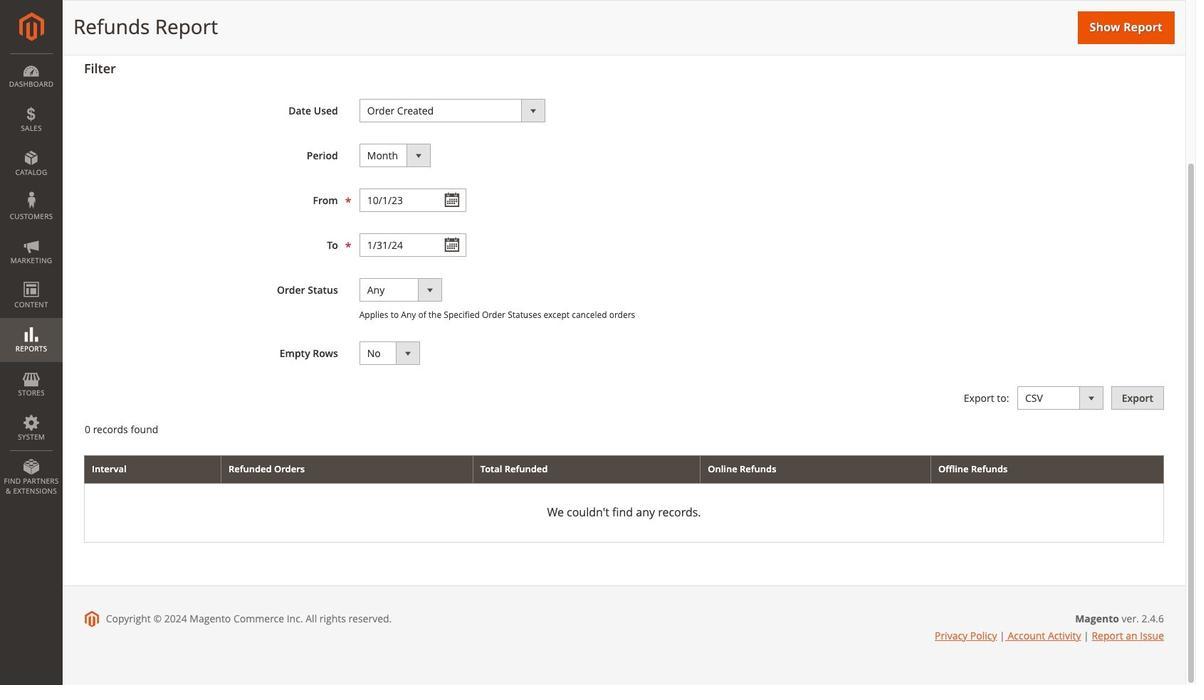 Task type: vqa. For each thing, say whether or not it's contained in the screenshot.
text field
yes



Task type: locate. For each thing, give the bounding box(es) containing it.
menu bar
[[0, 53, 63, 504]]

magento admin panel image
[[19, 12, 44, 41]]

None text field
[[359, 189, 466, 212]]

None text field
[[359, 234, 466, 257]]



